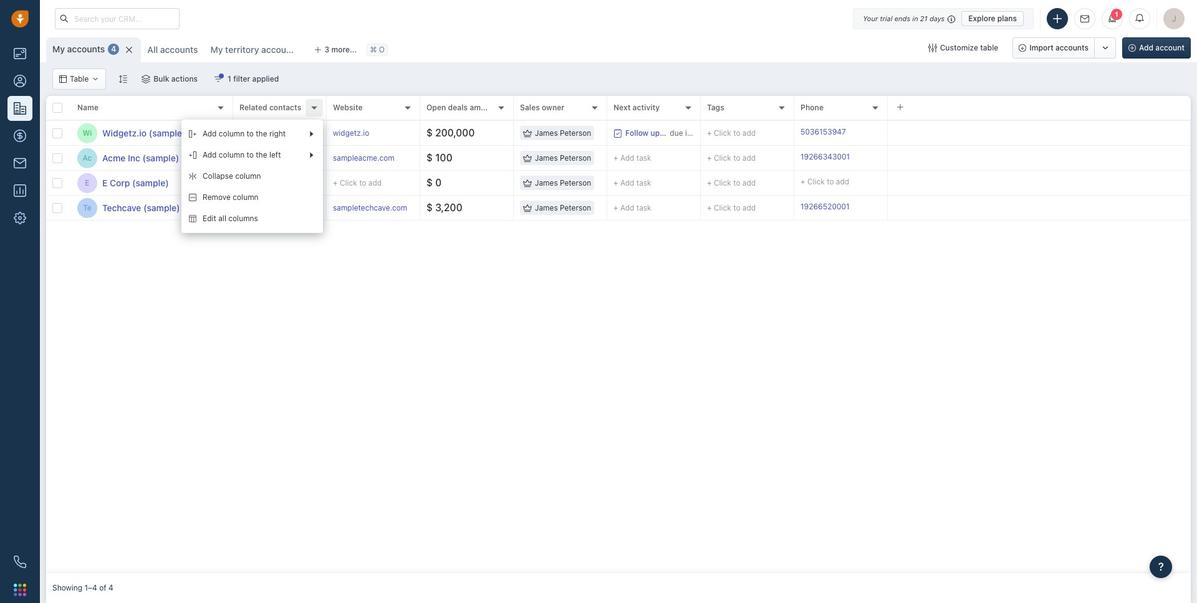 Task type: describe. For each thing, give the bounding box(es) containing it.
your
[[863, 14, 878, 22]]

explore plans link
[[962, 11, 1024, 26]]

column for remove column
[[233, 193, 259, 202]]

click for $ 0
[[714, 178, 731, 188]]

column for add column to the right
[[219, 129, 245, 139]]

widgetz.io link
[[333, 128, 369, 138]]

column for add column to the left
[[219, 151, 245, 160]]

table
[[980, 43, 999, 52]]

widgetz.io
[[102, 128, 147, 138]]

days inside grid
[[700, 128, 717, 137]]

+ click to add for $ 3,200
[[707, 203, 756, 213]]

⌘
[[370, 45, 377, 55]]

activity
[[633, 103, 660, 113]]

add inside button
[[1139, 43, 1154, 52]]

e corp (sample) link
[[102, 177, 169, 189]]

james peterson for $ 200,000
[[535, 128, 591, 138]]

sampleacme.com link
[[333, 153, 395, 163]]

1–4
[[84, 584, 97, 593]]

my accounts 4
[[52, 44, 116, 54]]

container_wx8msf4aqz5i3rn1 image inside table popup button
[[92, 75, 99, 83]]

3 more... button
[[307, 41, 364, 59]]

add account button
[[1122, 37, 1191, 59]]

freshworks switcher image
[[14, 584, 26, 597]]

james for 200,000
[[535, 128, 558, 138]]

james for 100
[[535, 153, 558, 163]]

showing
[[52, 584, 82, 593]]

techcave (sample)
[[102, 202, 180, 213]]

wi
[[83, 128, 92, 138]]

$ 100
[[427, 152, 452, 163]]

1 for 1 filter applied
[[228, 74, 231, 84]]

(sample) down name column header
[[149, 128, 185, 138]]

import accounts group
[[1013, 37, 1116, 59]]

container_wx8msf4aqz5i3rn1 image inside the 1 filter applied button
[[214, 75, 223, 84]]

click for $ 3,200
[[714, 203, 731, 213]]

200,000
[[435, 127, 475, 138]]

bulk actions
[[154, 74, 198, 84]]

cell for $ 100
[[888, 146, 1191, 170]]

2 horizontal spatial container_wx8msf4aqz5i3rn1 image
[[614, 129, 622, 137]]

tags
[[707, 103, 724, 113]]

press space to select this row. row containing $ 3,200
[[233, 196, 1191, 221]]

edit all columns menu item
[[181, 208, 323, 229]]

open deals amount
[[427, 103, 498, 113]]

press space to select this row. row containing $ 100
[[233, 146, 1191, 171]]

collapse column
[[203, 172, 261, 181]]

1 filter applied
[[228, 74, 279, 84]]

1 vertical spatial 4
[[108, 584, 113, 593]]

cell for $ 200,000
[[888, 121, 1191, 145]]

showing 1–4 of 4
[[52, 584, 113, 593]]

all
[[147, 44, 158, 55]]

techcave
[[102, 202, 141, 213]]

⌘ o
[[370, 45, 385, 55]]

owner
[[542, 103, 565, 113]]

5036153947 link
[[801, 126, 846, 140]]

techcave (sample) link
[[102, 202, 180, 214]]

phone image
[[14, 556, 26, 569]]

add for $ 100
[[743, 153, 756, 163]]

account
[[1156, 43, 1185, 52]]

left
[[269, 151, 281, 160]]

peterson for $ 0
[[560, 178, 591, 188]]

+ click to add for $ 100
[[707, 153, 756, 163]]

add column to the right
[[203, 129, 286, 139]]

all
[[218, 214, 226, 224]]

related contacts
[[239, 103, 301, 113]]

press space to select this row. row containing techcave (sample)
[[46, 196, 233, 221]]

+ click to add for $ 0
[[707, 178, 756, 188]]

1 horizontal spatial days
[[930, 14, 945, 22]]

sampleacme.com
[[333, 153, 395, 163]]

trial
[[880, 14, 893, 22]]

add account
[[1139, 43, 1185, 52]]

19266520001 link
[[801, 201, 850, 215]]

3 more...
[[325, 45, 357, 54]]

widgetz.io (sample) link
[[102, 127, 185, 139]]

$ 3,200
[[427, 202, 463, 213]]

container_wx8msf4aqz5i3rn1 image inside table popup button
[[59, 75, 67, 83]]

your trial ends in 21 days
[[863, 14, 945, 22]]

1 link
[[1102, 8, 1123, 29]]

press space to select this row. row containing widgetz.io (sample)
[[46, 121, 233, 146]]

collapse column menu item
[[181, 166, 323, 187]]

grid containing $ 200,000
[[46, 95, 1191, 574]]

add column to the left
[[203, 151, 281, 160]]

the for left
[[256, 151, 267, 160]]

$ 0
[[427, 177, 442, 188]]

my territory accounts
[[210, 44, 299, 55]]

add for $ 3,200
[[743, 203, 756, 213]]

remove
[[203, 193, 231, 202]]

james peterson for $ 3,200
[[535, 203, 591, 213]]

+ add task for $ 100
[[614, 153, 651, 162]]

import
[[1030, 43, 1054, 52]]

sampletechcave.com link
[[333, 203, 407, 213]]

right
[[269, 129, 286, 139]]

peterson for $ 100
[[560, 153, 591, 163]]

task for $ 100
[[637, 153, 651, 162]]

edit
[[203, 214, 216, 224]]

1 horizontal spatial in
[[912, 14, 918, 22]]

next
[[614, 103, 631, 113]]

press space to select this row. row containing $ 0
[[233, 171, 1191, 196]]

ends
[[895, 14, 911, 22]]

task for $ 3,200
[[637, 203, 651, 212]]

$ for $ 0
[[427, 177, 433, 188]]

the for right
[[256, 129, 267, 139]]

(sample) down the acme inc (sample) link
[[132, 177, 169, 188]]

due in 2 days
[[670, 128, 717, 137]]

peterson for $ 200,000
[[560, 128, 591, 138]]

e corp (sample)
[[102, 177, 169, 188]]

table button
[[52, 69, 106, 90]]

+ add task for $ 3,200
[[614, 203, 651, 212]]

explore
[[969, 13, 996, 23]]

all accounts
[[147, 44, 198, 55]]

accounts up applied
[[261, 44, 299, 55]]

of
[[99, 584, 106, 593]]

import accounts
[[1030, 43, 1089, 52]]

open
[[427, 103, 446, 113]]

(sample) down "e corp (sample)" link
[[143, 202, 180, 213]]

applied
[[252, 74, 279, 84]]

ac
[[83, 153, 92, 163]]



Task type: vqa. For each thing, say whether or not it's contained in the screenshot.
List of options list box
no



Task type: locate. For each thing, give the bounding box(es) containing it.
in inside press space to select this row. row
[[685, 128, 691, 137]]

1 for 1
[[1115, 11, 1119, 18]]

column for collapse column
[[235, 172, 261, 181]]

1 up import accounts group
[[1115, 11, 1119, 18]]

3 peterson from the top
[[560, 178, 591, 188]]

customize table button
[[920, 37, 1007, 59]]

filter
[[233, 74, 250, 84]]

2 cell from the top
[[888, 146, 1191, 170]]

2 vertical spatial + add task
[[614, 203, 651, 212]]

style_myh0__igzzd8unmi image
[[119, 75, 127, 83]]

customize table
[[940, 43, 999, 52]]

1 + add task from the top
[[614, 153, 651, 162]]

0
[[435, 177, 442, 188]]

james for 3,200
[[535, 203, 558, 213]]

my accounts link
[[52, 43, 105, 55]]

$ left the '100'
[[427, 152, 433, 163]]

my
[[52, 44, 65, 54], [210, 44, 223, 55]]

remove column
[[203, 193, 259, 202]]

0 vertical spatial 4
[[111, 45, 116, 54]]

container_wx8msf4aqz5i3rn1 image left bulk
[[142, 75, 150, 84]]

cell for $ 3,200
[[888, 196, 1191, 220]]

e left corp
[[102, 177, 107, 188]]

e for e corp (sample)
[[102, 177, 107, 188]]

2 vertical spatial task
[[637, 203, 651, 212]]

l image
[[240, 148, 260, 168]]

sales owner
[[520, 103, 565, 113]]

click for $ 100
[[714, 153, 731, 163]]

te
[[83, 203, 92, 213]]

1 cell from the top
[[888, 121, 1191, 145]]

next activity
[[614, 103, 660, 113]]

container_wx8msf4aqz5i3rn1 image
[[142, 75, 150, 84], [92, 75, 99, 83], [614, 129, 622, 137]]

related
[[239, 103, 267, 113]]

1 task from the top
[[637, 153, 651, 162]]

3 james peterson from the top
[[535, 178, 591, 188]]

menu containing add column to the right
[[181, 120, 323, 233]]

accounts right all
[[160, 44, 198, 55]]

1 vertical spatial 1
[[228, 74, 231, 84]]

j image
[[240, 123, 260, 143]]

name row
[[46, 96, 233, 121]]

explore plans
[[969, 13, 1017, 23]]

$ left 0
[[427, 177, 433, 188]]

days right 2
[[700, 128, 717, 137]]

accounts inside button
[[1056, 43, 1089, 52]]

column up add column to the left
[[219, 129, 245, 139]]

1 vertical spatial task
[[637, 178, 651, 187]]

peterson for $ 3,200
[[560, 203, 591, 213]]

phone
[[801, 103, 824, 113]]

1 horizontal spatial 1
[[1115, 11, 1119, 18]]

james peterson for $ 100
[[535, 153, 591, 163]]

accounts for all
[[160, 44, 198, 55]]

phone element
[[7, 550, 32, 575]]

1 peterson from the top
[[560, 128, 591, 138]]

$ left 3,200 on the left top
[[427, 202, 433, 213]]

1
[[1115, 11, 1119, 18], [228, 74, 231, 84]]

add
[[1139, 43, 1154, 52], [203, 129, 217, 139], [203, 151, 217, 160], [620, 153, 634, 162], [620, 178, 634, 187], [620, 203, 634, 212]]

due
[[670, 128, 683, 137]]

19266343001
[[801, 152, 850, 161]]

2 the from the top
[[256, 151, 267, 160]]

menu
[[181, 120, 323, 233]]

(sample) right inc
[[143, 152, 179, 163]]

1 horizontal spatial e
[[102, 177, 107, 188]]

column up collapse column
[[219, 151, 245, 160]]

click for $ 200,000
[[714, 128, 731, 138]]

1 james from the top
[[535, 128, 558, 138]]

my for my accounts 4
[[52, 44, 65, 54]]

$ left 200,000
[[427, 127, 433, 138]]

sampletechcave.com
[[333, 203, 407, 213]]

days
[[930, 14, 945, 22], [700, 128, 717, 137]]

4 $ from the top
[[427, 202, 433, 213]]

0 horizontal spatial days
[[700, 128, 717, 137]]

0 vertical spatial in
[[912, 14, 918, 22]]

3 cell from the top
[[888, 171, 1191, 195]]

james peterson for $ 0
[[535, 178, 591, 188]]

j image
[[240, 173, 260, 193]]

row group containing $ 200,000
[[233, 121, 1191, 221]]

grid
[[46, 95, 1191, 574]]

2 peterson from the top
[[560, 153, 591, 163]]

accounts right import
[[1056, 43, 1089, 52]]

1 filter applied button
[[206, 69, 287, 90]]

task for $ 0
[[637, 178, 651, 187]]

in left 2
[[685, 128, 691, 137]]

3 $ from the top
[[427, 177, 433, 188]]

contacts
[[269, 103, 301, 113]]

$ for $ 3,200
[[427, 202, 433, 213]]

1 vertical spatial the
[[256, 151, 267, 160]]

0 horizontal spatial my
[[52, 44, 65, 54]]

table
[[70, 74, 89, 84]]

acme inc (sample)
[[102, 152, 179, 163]]

0 horizontal spatial 1
[[228, 74, 231, 84]]

my for my territory accounts
[[210, 44, 223, 55]]

container_wx8msf4aqz5i3rn1 image down next
[[614, 129, 622, 137]]

cell
[[888, 121, 1191, 145], [888, 146, 1191, 170], [888, 171, 1191, 195], [888, 196, 1191, 220]]

add for $ 200,000
[[743, 128, 756, 138]]

column down l icon
[[235, 172, 261, 181]]

accounts for my
[[67, 44, 105, 54]]

0 horizontal spatial e
[[85, 178, 90, 188]]

$ for $ 200,000
[[427, 127, 433, 138]]

0 horizontal spatial in
[[685, 128, 691, 137]]

e up te
[[85, 178, 90, 188]]

plans
[[998, 13, 1017, 23]]

edit all columns
[[203, 214, 258, 224]]

peterson
[[560, 128, 591, 138], [560, 153, 591, 163], [560, 178, 591, 188], [560, 203, 591, 213]]

0 vertical spatial + add task
[[614, 153, 651, 162]]

3 + add task from the top
[[614, 203, 651, 212]]

deals
[[448, 103, 468, 113]]

cell for $ 0
[[888, 171, 1191, 195]]

3,200
[[435, 202, 463, 213]]

row group containing widgetz.io (sample)
[[46, 121, 233, 221]]

0 vertical spatial task
[[637, 153, 651, 162]]

the
[[256, 129, 267, 139], [256, 151, 267, 160]]

press space to select this row. row containing e corp (sample)
[[46, 171, 233, 196]]

3 task from the top
[[637, 203, 651, 212]]

2 james from the top
[[535, 153, 558, 163]]

container_wx8msf4aqz5i3rn1 image inside bulk actions button
[[142, 75, 150, 84]]

in left the 21
[[912, 14, 918, 22]]

collapse
[[203, 172, 233, 181]]

james peterson
[[535, 128, 591, 138], [535, 153, 591, 163], [535, 178, 591, 188], [535, 203, 591, 213]]

all accounts button
[[141, 37, 204, 62], [147, 44, 198, 55]]

e for e
[[85, 178, 90, 188]]

4 right of at the bottom left of the page
[[108, 584, 113, 593]]

3 james from the top
[[535, 178, 558, 188]]

my up table popup button
[[52, 44, 65, 54]]

amount
[[470, 103, 498, 113]]

press space to select this row. row
[[46, 121, 233, 146], [233, 121, 1191, 146], [46, 146, 233, 171], [233, 146, 1191, 171], [46, 171, 233, 196], [233, 171, 1191, 196], [46, 196, 233, 221], [233, 196, 1191, 221]]

19266343001 link
[[801, 151, 850, 165]]

press space to select this row. row containing $ 200,000
[[233, 121, 1191, 146]]

1 horizontal spatial container_wx8msf4aqz5i3rn1 image
[[142, 75, 150, 84]]

container_wx8msf4aqz5i3rn1 image right table
[[92, 75, 99, 83]]

the left left
[[256, 151, 267, 160]]

container_wx8msf4aqz5i3rn1 image inside "customize table" button
[[928, 44, 937, 52]]

1 inside button
[[228, 74, 231, 84]]

container_wx8msf4aqz5i3rn1 image
[[928, 44, 937, 52], [214, 75, 223, 84], [59, 75, 67, 83], [523, 129, 532, 137], [523, 154, 532, 162], [523, 179, 532, 187], [523, 204, 532, 212]]

1 left filter
[[228, 74, 231, 84]]

+ add task for $ 0
[[614, 178, 651, 187]]

1 horizontal spatial my
[[210, 44, 223, 55]]

more...
[[331, 45, 357, 54]]

4 down search your crm... text box
[[111, 45, 116, 54]]

2 row group from the left
[[233, 121, 1191, 221]]

column up columns
[[233, 193, 259, 202]]

to
[[733, 128, 741, 138], [247, 129, 254, 139], [247, 151, 254, 160], [733, 153, 741, 163], [827, 177, 834, 186], [359, 178, 366, 188], [733, 178, 741, 188], [733, 203, 741, 213]]

add for $ 0
[[743, 178, 756, 188]]

1 $ from the top
[[427, 127, 433, 138]]

$ for $ 100
[[427, 152, 433, 163]]

acme inc (sample) link
[[102, 152, 179, 164]]

0 vertical spatial 1
[[1115, 11, 1119, 18]]

4 james peterson from the top
[[535, 203, 591, 213]]

james
[[535, 128, 558, 138], [535, 153, 558, 163], [535, 178, 558, 188], [535, 203, 558, 213]]

1 row group from the left
[[46, 121, 233, 221]]

+ click to add for $ 200,000
[[707, 128, 756, 138]]

corp
[[110, 177, 130, 188]]

1 vertical spatial in
[[685, 128, 691, 137]]

accounts up table
[[67, 44, 105, 54]]

0 vertical spatial the
[[256, 129, 267, 139]]

task
[[637, 153, 651, 162], [637, 178, 651, 187], [637, 203, 651, 212]]

4 peterson from the top
[[560, 203, 591, 213]]

1 vertical spatial + add task
[[614, 178, 651, 187]]

sales
[[520, 103, 540, 113]]

1 the from the top
[[256, 129, 267, 139]]

widgetz.io (sample)
[[102, 128, 185, 138]]

in
[[912, 14, 918, 22], [685, 128, 691, 137]]

2 + add task from the top
[[614, 178, 651, 187]]

my left territory
[[210, 44, 223, 55]]

days right the 21
[[930, 14, 945, 22]]

remove column menu item
[[181, 187, 323, 208]]

actions
[[171, 74, 198, 84]]

row group
[[46, 121, 233, 221], [233, 121, 1191, 221]]

4 inside my accounts 4
[[111, 45, 116, 54]]

press space to select this row. row containing acme inc (sample)
[[46, 146, 233, 171]]

james for 0
[[535, 178, 558, 188]]

acme
[[102, 152, 126, 163]]

name
[[77, 103, 99, 113]]

$ 200,000
[[427, 127, 475, 138]]

4 cell from the top
[[888, 196, 1191, 220]]

1 vertical spatial days
[[700, 128, 717, 137]]

bulk actions button
[[134, 69, 206, 90]]

bulk
[[154, 74, 169, 84]]

0 horizontal spatial container_wx8msf4aqz5i3rn1 image
[[92, 75, 99, 83]]

5036153947
[[801, 127, 846, 136]]

Search your CRM... text field
[[55, 8, 180, 29]]

territory
[[225, 44, 259, 55]]

e
[[102, 177, 107, 188], [85, 178, 90, 188]]

s image
[[240, 198, 260, 218]]

2 james peterson from the top
[[535, 153, 591, 163]]

4 james from the top
[[535, 203, 558, 213]]

name column header
[[71, 96, 233, 121]]

e inside "e corp (sample)" link
[[102, 177, 107, 188]]

0 vertical spatial days
[[930, 14, 945, 22]]

import accounts button
[[1013, 37, 1095, 59]]

2 $ from the top
[[427, 152, 433, 163]]

2 task from the top
[[637, 178, 651, 187]]

accounts for import
[[1056, 43, 1089, 52]]

the left the right
[[256, 129, 267, 139]]

website
[[333, 103, 363, 113]]

widgetz.io
[[333, 128, 369, 138]]

3
[[325, 45, 329, 54]]

columns
[[228, 214, 258, 224]]

1 james peterson from the top
[[535, 128, 591, 138]]

customize
[[940, 43, 978, 52]]



